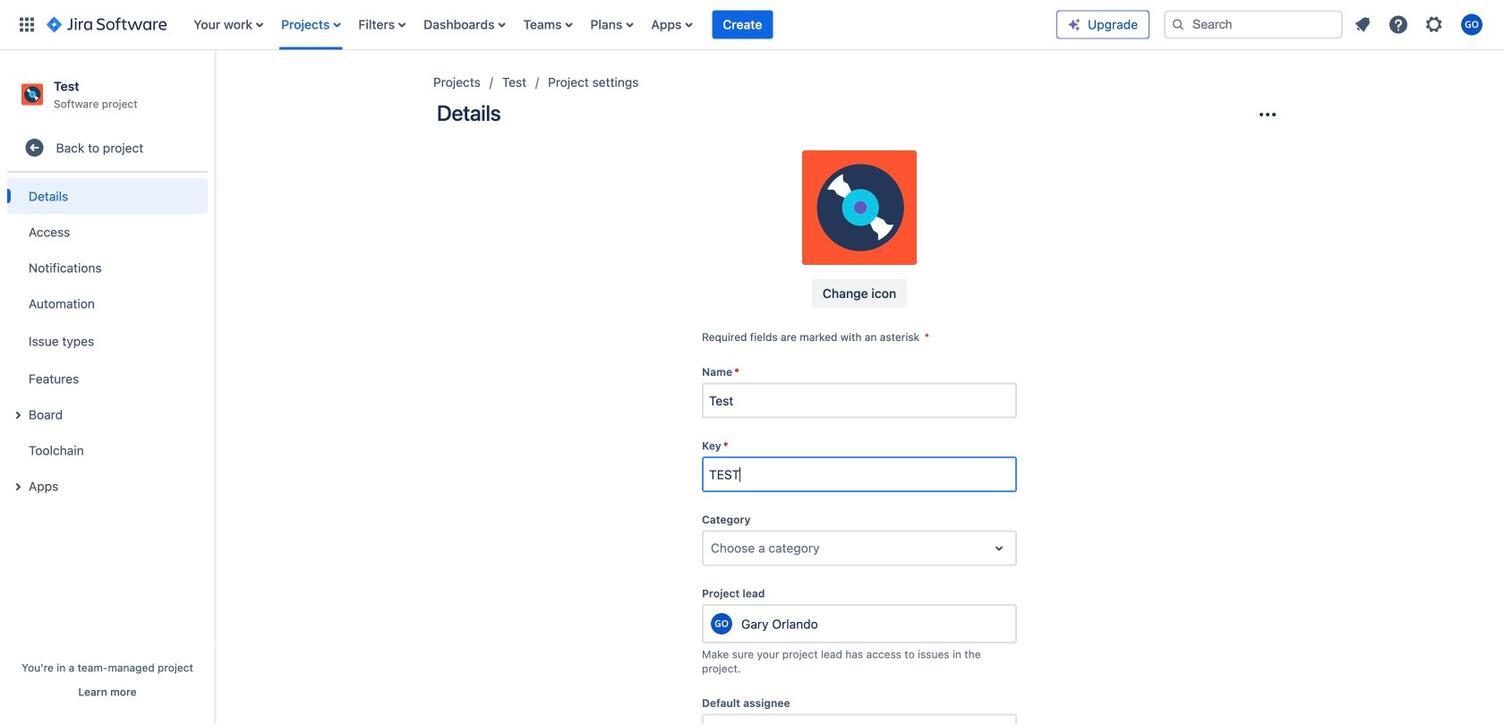 Task type: locate. For each thing, give the bounding box(es) containing it.
2 open image from the top
[[988, 721, 1010, 724]]

list
[[185, 0, 1056, 50], [1347, 9, 1493, 41]]

list item
[[712, 0, 773, 50]]

jira software image
[[47, 14, 167, 35], [47, 14, 167, 35]]

Search field
[[1164, 10, 1343, 39]]

0 vertical spatial open image
[[988, 538, 1010, 559]]

notifications image
[[1352, 14, 1373, 35]]

open image
[[988, 538, 1010, 559], [988, 721, 1010, 724]]

None text field
[[711, 539, 714, 557]]

None field
[[704, 385, 1015, 417], [704, 458, 1015, 491], [704, 385, 1015, 417], [704, 458, 1015, 491]]

sidebar navigation image
[[195, 72, 235, 107]]

settings image
[[1424, 14, 1445, 35]]

group
[[7, 173, 208, 510]]

1 open image from the top
[[988, 538, 1010, 559]]

banner
[[0, 0, 1504, 50]]

None search field
[[1164, 10, 1343, 39]]

1 vertical spatial open image
[[988, 721, 1010, 724]]

expand image
[[7, 405, 29, 426]]



Task type: vqa. For each thing, say whether or not it's contained in the screenshot.
second open Image from the bottom
yes



Task type: describe. For each thing, give the bounding box(es) containing it.
sidebar element
[[0, 50, 215, 724]]

more image
[[1257, 104, 1278, 125]]

1 horizontal spatial list
[[1347, 9, 1493, 41]]

group inside sidebar element
[[7, 173, 208, 510]]

primary element
[[11, 0, 1056, 50]]

appswitcher icon image
[[16, 14, 38, 35]]

help image
[[1388, 14, 1409, 35]]

your profile and settings image
[[1461, 14, 1483, 35]]

0 horizontal spatial list
[[185, 0, 1056, 50]]

expand image
[[7, 476, 29, 498]]

search image
[[1171, 17, 1185, 32]]

project avatar image
[[802, 150, 917, 265]]



